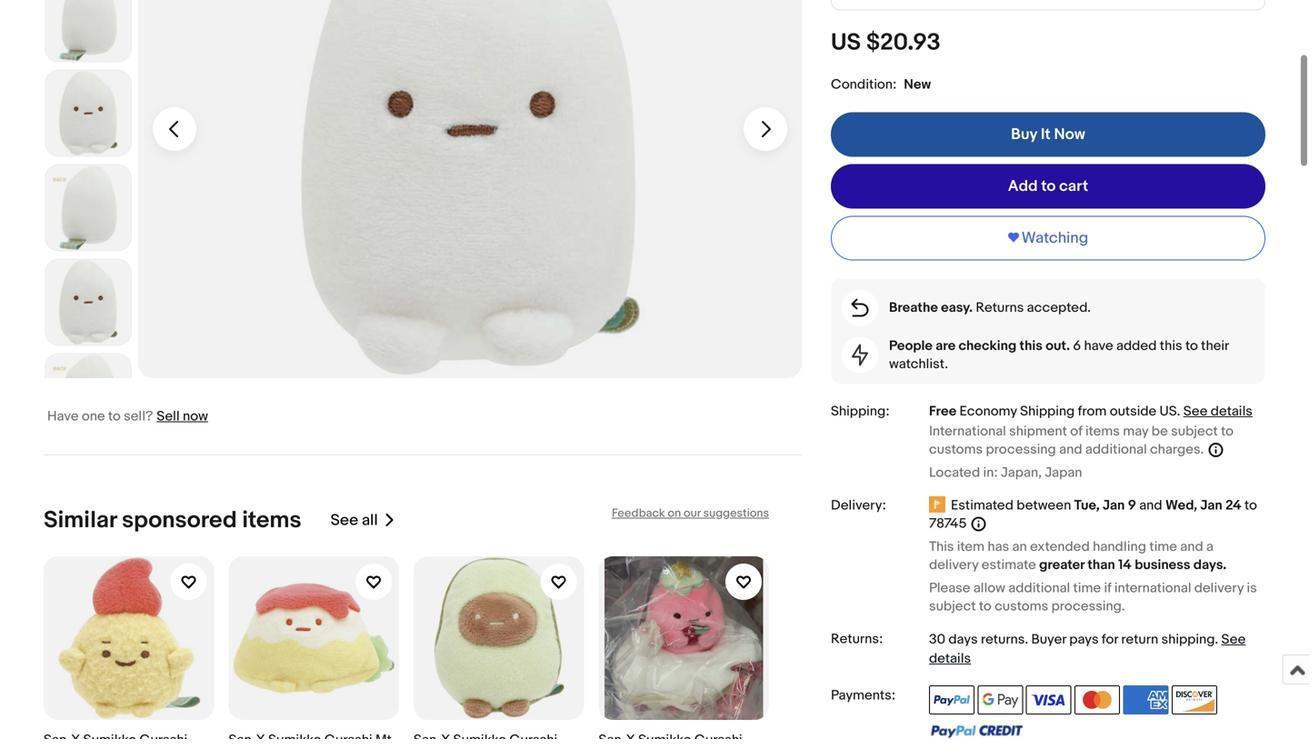 Task type: locate. For each thing, give the bounding box(es) containing it.
japan,
[[1001, 465, 1042, 481]]

it
[[1041, 125, 1051, 144]]

is
[[1247, 580, 1257, 596]]

1 vertical spatial us
[[1160, 403, 1177, 419]]

. up charges.
[[1177, 403, 1181, 419]]

to right 'be'
[[1221, 423, 1234, 440]]

delivery
[[929, 557, 979, 573], [1195, 580, 1244, 596]]

feedback on our suggestions link
[[612, 506, 769, 520]]

0 horizontal spatial see
[[331, 511, 358, 530]]

2 vertical spatial and
[[1181, 539, 1204, 555]]

jan left 9
[[1103, 497, 1125, 514]]

customs down allow
[[995, 598, 1049, 615]]

1 vertical spatial and
[[1140, 497, 1163, 514]]

0 horizontal spatial this
[[1020, 338, 1043, 354]]

0 horizontal spatial jan
[[1103, 497, 1125, 514]]

with details__icon image for people are checking this out.
[[852, 344, 868, 366]]

allow
[[974, 580, 1006, 596]]

delivery inside this item has an extended handling time and a delivery estimate
[[929, 557, 979, 573]]

1 vertical spatial see
[[331, 511, 358, 530]]

additional inside international shipment of items may be subject to customs processing and additional charges.
[[1086, 441, 1147, 458]]

out.
[[1046, 338, 1070, 354]]

and inside this item has an extended handling time and a delivery estimate
[[1181, 539, 1204, 555]]

japan
[[1045, 465, 1083, 481]]

their
[[1201, 338, 1229, 354]]

. up discover image
[[1215, 632, 1219, 648]]

processing
[[986, 441, 1056, 458]]

1 horizontal spatial jan
[[1201, 497, 1223, 514]]

0 vertical spatial see details link
[[1184, 403, 1253, 419]]

customs down international
[[929, 441, 983, 458]]

to right one on the left
[[108, 408, 121, 424]]

discover image
[[1172, 686, 1218, 715]]

1 vertical spatial time
[[1074, 580, 1101, 596]]

estimate
[[982, 557, 1036, 573]]

to down allow
[[979, 598, 992, 615]]

delivery down days.
[[1195, 580, 1244, 596]]

this inside 6 have added this to their watchlist.
[[1160, 338, 1183, 354]]

wed,
[[1166, 497, 1198, 514]]

1 horizontal spatial subject
[[1171, 423, 1218, 440]]

1 horizontal spatial time
[[1150, 539, 1178, 555]]

0 vertical spatial subject
[[1171, 423, 1218, 440]]

0 horizontal spatial and
[[1060, 441, 1083, 458]]

this
[[1020, 338, 1043, 354], [1160, 338, 1183, 354]]

2 horizontal spatial and
[[1181, 539, 1204, 555]]

0 horizontal spatial us
[[831, 28, 861, 57]]

0 vertical spatial customs
[[929, 441, 983, 458]]

estimated between tue, jan 9 and wed, jan 24 to 78745
[[929, 497, 1258, 532]]

paypal credit image
[[929, 724, 1024, 739]]

items left see all text box
[[242, 506, 302, 535]]

items down from
[[1086, 423, 1120, 440]]

0 horizontal spatial customs
[[929, 441, 983, 458]]

people
[[889, 338, 933, 354]]

see
[[1184, 403, 1208, 419], [331, 511, 358, 530], [1222, 632, 1246, 648]]

subject up charges.
[[1171, 423, 1218, 440]]

0 horizontal spatial details
[[929, 651, 971, 667]]

to left cart
[[1042, 177, 1056, 196]]

1 vertical spatial with details__icon image
[[852, 344, 868, 366]]

suggestions
[[703, 506, 769, 520]]

and right 9
[[1140, 497, 1163, 514]]

0 horizontal spatial subject
[[929, 598, 976, 615]]

time up processing.
[[1074, 580, 1101, 596]]

30
[[929, 632, 946, 648]]

in:
[[984, 465, 998, 481]]

0 horizontal spatial time
[[1074, 580, 1101, 596]]

0 horizontal spatial items
[[242, 506, 302, 535]]

san-x sumikko gurashi rice grains palm mini stuffed toy plush (food kingdom) new - picture 1 of 12 image
[[138, 0, 802, 378]]

with details__icon image
[[852, 299, 869, 317], [852, 344, 868, 366]]

economy
[[960, 403, 1017, 419]]

subject
[[1171, 423, 1218, 440], [929, 598, 976, 615]]

0 vertical spatial delivery
[[929, 557, 979, 573]]

sell now link
[[157, 408, 208, 424]]

2 horizontal spatial see
[[1222, 632, 1246, 648]]

0 vertical spatial additional
[[1086, 441, 1147, 458]]

business
[[1135, 557, 1191, 573]]

cart
[[1060, 177, 1089, 196]]

if
[[1104, 580, 1112, 596]]

to inside please allow additional time if international delivery is subject to customs processing.
[[979, 598, 992, 615]]

2 this from the left
[[1160, 338, 1183, 354]]

0 vertical spatial details
[[1211, 403, 1253, 419]]

this right added
[[1160, 338, 1183, 354]]

2 vertical spatial see
[[1222, 632, 1246, 648]]

watching button
[[831, 216, 1266, 260]]

have
[[1084, 338, 1114, 354]]

see up charges.
[[1184, 403, 1208, 419]]

0 vertical spatial items
[[1086, 423, 1120, 440]]

0 vertical spatial see
[[1184, 403, 1208, 419]]

condition: new
[[831, 77, 931, 93]]

similar sponsored items
[[44, 506, 302, 535]]

0 vertical spatial with details__icon image
[[852, 299, 869, 317]]

buyer
[[1032, 632, 1067, 648]]

accepted.
[[1027, 299, 1091, 316]]

one
[[82, 408, 105, 424]]

with details__icon image left breathe
[[852, 299, 869, 317]]

similar
[[44, 506, 117, 535]]

1 horizontal spatial customs
[[995, 598, 1049, 615]]

1 horizontal spatial see
[[1184, 403, 1208, 419]]

1 vertical spatial additional
[[1009, 580, 1070, 596]]

sell?
[[124, 408, 153, 424]]

watchlist.
[[889, 356, 949, 372]]

shipping
[[1162, 632, 1215, 648]]

our
[[684, 506, 701, 520]]

us
[[831, 28, 861, 57], [1160, 403, 1177, 419]]

to right 24
[[1245, 497, 1258, 514]]

1 horizontal spatial items
[[1086, 423, 1120, 440]]

estimated
[[951, 497, 1014, 514]]

details
[[1211, 403, 1253, 419], [929, 651, 971, 667]]

see inside see details
[[1222, 632, 1246, 648]]

handling
[[1093, 539, 1147, 555]]

details down 30
[[929, 651, 971, 667]]

us up condition:
[[831, 28, 861, 57]]

delivery down this
[[929, 557, 979, 573]]

payments:
[[831, 687, 896, 704]]

to left the their
[[1186, 338, 1198, 354]]

sell
[[157, 408, 180, 424]]

free
[[929, 403, 957, 419]]

see right shipping
[[1222, 632, 1246, 648]]

1 horizontal spatial this
[[1160, 338, 1183, 354]]

0 horizontal spatial additional
[[1009, 580, 1070, 596]]

additional down greater
[[1009, 580, 1070, 596]]

0 vertical spatial and
[[1060, 441, 1083, 458]]

google pay image
[[978, 686, 1023, 715]]

subject inside international shipment of items may be subject to customs processing and additional charges.
[[1171, 423, 1218, 440]]

additional down may
[[1086, 441, 1147, 458]]

1 vertical spatial subject
[[929, 598, 976, 615]]

now
[[183, 408, 208, 424]]

time up business
[[1150, 539, 1178, 555]]

1 horizontal spatial additional
[[1086, 441, 1147, 458]]

visa image
[[1026, 686, 1072, 715]]

charges.
[[1150, 441, 1204, 458]]

to
[[1042, 177, 1056, 196], [1186, 338, 1198, 354], [108, 408, 121, 424], [1221, 423, 1234, 440], [1245, 497, 1258, 514], [979, 598, 992, 615]]

details inside see details
[[929, 651, 971, 667]]

this left out.
[[1020, 338, 1043, 354]]

delivery inside please allow additional time if international delivery is subject to customs processing.
[[1195, 580, 1244, 596]]

paypal image
[[929, 686, 975, 715]]

1 vertical spatial see details link
[[929, 632, 1246, 667]]

1 horizontal spatial us
[[1160, 403, 1177, 419]]

than
[[1088, 557, 1116, 573]]

and left a
[[1181, 539, 1204, 555]]

customs
[[929, 441, 983, 458], [995, 598, 1049, 615]]

.
[[1177, 403, 1181, 419], [1025, 632, 1029, 648], [1215, 632, 1219, 648]]

with details__icon image left people
[[852, 344, 868, 366]]

breathe
[[889, 299, 938, 316]]

1 horizontal spatial and
[[1140, 497, 1163, 514]]

processing.
[[1052, 598, 1125, 615]]

1 horizontal spatial details
[[1211, 403, 1253, 419]]

1 vertical spatial items
[[242, 506, 302, 535]]

returns
[[981, 632, 1025, 648]]

international
[[1115, 580, 1192, 596]]

and
[[1060, 441, 1083, 458], [1140, 497, 1163, 514], [1181, 539, 1204, 555]]

. left 'buyer'
[[1025, 632, 1029, 648]]

to inside add to cart link
[[1042, 177, 1056, 196]]

0 horizontal spatial delivery
[[929, 557, 979, 573]]

all
[[362, 511, 378, 530]]

6
[[1073, 338, 1081, 354]]

and down of
[[1060, 441, 1083, 458]]

see left all
[[331, 511, 358, 530]]

0 horizontal spatial .
[[1025, 632, 1029, 648]]

see details link
[[1184, 403, 1253, 419], [929, 632, 1246, 667]]

jan left 24
[[1201, 497, 1223, 514]]

1 this from the left
[[1020, 338, 1043, 354]]

us up 'be'
[[1160, 403, 1177, 419]]

1 horizontal spatial delivery
[[1195, 580, 1244, 596]]

1 vertical spatial details
[[929, 651, 971, 667]]

24
[[1226, 497, 1242, 514]]

international
[[929, 423, 1006, 440]]

subject down please
[[929, 598, 976, 615]]

1 vertical spatial delivery
[[1195, 580, 1244, 596]]

time inside please allow additional time if international delivery is subject to customs processing.
[[1074, 580, 1101, 596]]

$20.93
[[866, 28, 941, 57]]

picture 2 of 12 image
[[45, 0, 131, 61]]

details down the their
[[1211, 403, 1253, 419]]

returns:
[[831, 631, 883, 647]]

1 vertical spatial customs
[[995, 598, 1049, 615]]

0 vertical spatial time
[[1150, 539, 1178, 555]]

to inside estimated between tue, jan 9 and wed, jan 24 to 78745
[[1245, 497, 1258, 514]]



Task type: describe. For each thing, give the bounding box(es) containing it.
greater than 14 business days.
[[1040, 557, 1227, 573]]

this item has an extended handling time and a delivery estimate
[[929, 539, 1214, 573]]

watching
[[1022, 228, 1089, 248]]

and inside estimated between tue, jan 9 and wed, jan 24 to 78745
[[1140, 497, 1163, 514]]

shipment
[[1010, 423, 1067, 440]]

return
[[1122, 632, 1159, 648]]

buy
[[1011, 125, 1038, 144]]

2 jan from the left
[[1201, 497, 1223, 514]]

greater
[[1040, 557, 1085, 573]]

additional inside please allow additional time if international delivery is subject to customs processing.
[[1009, 580, 1070, 596]]

1 horizontal spatial .
[[1177, 403, 1181, 419]]

returns
[[976, 299, 1024, 316]]

may
[[1123, 423, 1149, 440]]

to inside international shipment of items may be subject to customs processing and additional charges.
[[1221, 423, 1234, 440]]

located in: japan, japan
[[929, 465, 1083, 481]]

and inside international shipment of items may be subject to customs processing and additional charges.
[[1060, 441, 1083, 458]]

on
[[668, 506, 681, 520]]

located
[[929, 465, 980, 481]]

have
[[47, 408, 79, 424]]

now
[[1054, 125, 1086, 144]]

an
[[1013, 539, 1027, 555]]

free economy shipping from outside us . see details
[[929, 403, 1253, 419]]

this for added
[[1160, 338, 1183, 354]]

breathe easy. returns accepted.
[[889, 299, 1091, 316]]

picture 5 of 12 image
[[45, 259, 131, 345]]

add to cart
[[1008, 177, 1089, 196]]

30 days returns . buyer pays for return shipping .
[[929, 632, 1222, 648]]

sponsored
[[122, 506, 237, 535]]

people are checking this out.
[[889, 338, 1073, 354]]

see for see all
[[331, 511, 358, 530]]

add
[[1008, 177, 1038, 196]]

of
[[1071, 423, 1083, 440]]

outside
[[1110, 403, 1157, 419]]

see for see details
[[1222, 632, 1246, 648]]

added
[[1117, 338, 1157, 354]]

be
[[1152, 423, 1168, 440]]

2 horizontal spatial .
[[1215, 632, 1219, 648]]

feedback
[[612, 506, 665, 520]]

picture 3 of 12 image
[[45, 70, 131, 156]]

pays
[[1070, 632, 1099, 648]]

with details__icon image for breathe easy.
[[852, 299, 869, 317]]

days
[[949, 632, 978, 648]]

between
[[1017, 497, 1072, 514]]

add to cart link
[[831, 164, 1266, 208]]

customs inside international shipment of items may be subject to customs processing and additional charges.
[[929, 441, 983, 458]]

have one to sell? sell now
[[47, 408, 208, 424]]

shipping:
[[831, 403, 890, 419]]

picture 4 of 12 image
[[45, 165, 131, 250]]

time inside this item has an extended handling time and a delivery estimate
[[1150, 539, 1178, 555]]

for
[[1102, 632, 1119, 648]]

feedback on our suggestions
[[612, 506, 769, 520]]

us $20.93
[[831, 28, 941, 57]]

1 jan from the left
[[1103, 497, 1125, 514]]

delivery:
[[831, 497, 886, 514]]

from
[[1078, 403, 1107, 419]]

9
[[1128, 497, 1137, 514]]

see all
[[331, 511, 378, 530]]

please
[[929, 580, 971, 596]]

a
[[1207, 539, 1214, 555]]

days.
[[1194, 557, 1227, 573]]

see details
[[929, 632, 1246, 667]]

14
[[1119, 557, 1132, 573]]

master card image
[[1075, 686, 1120, 715]]

item
[[957, 539, 985, 555]]

shipping
[[1020, 403, 1075, 419]]

this
[[929, 539, 954, 555]]

please allow additional time if international delivery is subject to customs processing.
[[929, 580, 1257, 615]]

has
[[988, 539, 1010, 555]]

buy it now link
[[831, 112, 1266, 157]]

this for checking
[[1020, 338, 1043, 354]]

extended
[[1030, 539, 1090, 555]]

checking
[[959, 338, 1017, 354]]

tue,
[[1075, 497, 1100, 514]]

easy.
[[941, 299, 973, 316]]

see all link
[[331, 506, 396, 535]]

0 vertical spatial us
[[831, 28, 861, 57]]

subject inside please allow additional time if international delivery is subject to customs processing.
[[929, 598, 976, 615]]

condition:
[[831, 77, 897, 93]]

new
[[904, 77, 931, 93]]

to inside 6 have added this to their watchlist.
[[1186, 338, 1198, 354]]

customs inside please allow additional time if international delivery is subject to customs processing.
[[995, 598, 1049, 615]]

delivery alert flag image
[[929, 496, 951, 515]]

See all text field
[[331, 511, 378, 530]]

78745
[[929, 516, 967, 532]]

items inside international shipment of items may be subject to customs processing and additional charges.
[[1086, 423, 1120, 440]]

international shipment of items may be subject to customs processing and additional charges.
[[929, 423, 1234, 458]]

american express image
[[1124, 686, 1169, 715]]



Task type: vqa. For each thing, say whether or not it's contained in the screenshot.
the See details
yes



